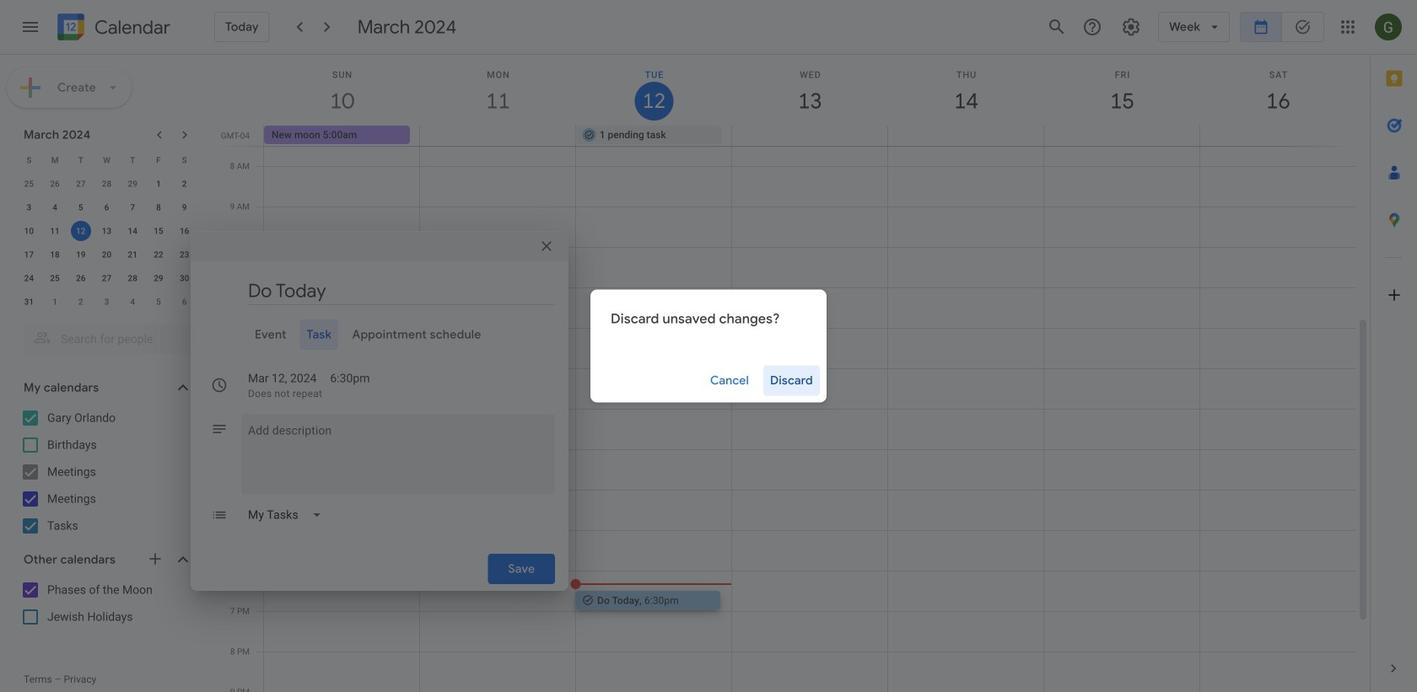 Task type: describe. For each thing, give the bounding box(es) containing it.
13 element
[[97, 221, 117, 241]]

11 element
[[45, 221, 65, 241]]

heading inside calendar element
[[91, 17, 170, 38]]

cell inside march 2024 grid
[[68, 219, 94, 243]]

my calendars list
[[3, 405, 209, 540]]

april 3 element
[[97, 292, 117, 312]]

23 element
[[174, 245, 195, 265]]

29 element
[[148, 268, 169, 288]]

april 1 element
[[45, 292, 65, 312]]

31 element
[[19, 292, 39, 312]]

16 element
[[174, 221, 195, 241]]

18 element
[[45, 245, 65, 265]]

22 element
[[148, 245, 169, 265]]

4 element
[[45, 197, 65, 218]]

february 26 element
[[45, 174, 65, 194]]

2 element
[[174, 174, 195, 194]]

Add description text field
[[241, 421, 555, 482]]

10 element
[[19, 221, 39, 241]]

february 27 element
[[71, 174, 91, 194]]

april 2 element
[[71, 292, 91, 312]]

6 element
[[97, 197, 117, 218]]

7 element
[[122, 197, 143, 218]]

21 element
[[122, 245, 143, 265]]

april 6 element
[[174, 292, 195, 312]]

15 element
[[148, 221, 169, 241]]

30 element
[[174, 268, 195, 288]]

20 element
[[97, 245, 117, 265]]

1 horizontal spatial tab list
[[1371, 55, 1417, 645]]



Task type: locate. For each thing, give the bounding box(es) containing it.
row group
[[16, 172, 197, 314]]

april 4 element
[[122, 292, 143, 312]]

february 28 element
[[97, 174, 117, 194]]

alert dialog
[[590, 290, 827, 403]]

march 2024 grid
[[16, 148, 197, 314]]

1 element
[[148, 174, 169, 194]]

None search field
[[0, 317, 209, 354]]

grid
[[216, 55, 1370, 693]]

tab list
[[1371, 55, 1417, 645], [204, 320, 555, 350]]

cell
[[420, 126, 576, 146], [732, 126, 888, 146], [888, 126, 1044, 146], [1044, 126, 1200, 146], [1200, 126, 1355, 146], [68, 219, 94, 243]]

0 horizontal spatial tab list
[[204, 320, 555, 350]]

calendar element
[[54, 10, 170, 47]]

19 element
[[71, 245, 91, 265]]

february 29 element
[[122, 174, 143, 194]]

main drawer image
[[20, 17, 40, 37]]

heading
[[91, 17, 170, 38]]

12, today element
[[71, 221, 91, 241]]

25 element
[[45, 268, 65, 288]]

9 element
[[174, 197, 195, 218]]

27 element
[[97, 268, 117, 288]]

17 element
[[19, 245, 39, 265]]

february 25 element
[[19, 174, 39, 194]]

28 element
[[122, 268, 143, 288]]

26 element
[[71, 268, 91, 288]]

5 element
[[71, 197, 91, 218]]

8 element
[[148, 197, 169, 218]]

row
[[256, 126, 1370, 146], [16, 148, 197, 172], [16, 172, 197, 196], [16, 196, 197, 219], [16, 219, 197, 243], [16, 243, 197, 267], [16, 267, 197, 290], [16, 290, 197, 314]]

14 element
[[122, 221, 143, 241]]

april 5 element
[[148, 292, 169, 312]]

Add title text field
[[248, 278, 555, 304]]

other calendars list
[[3, 577, 209, 631]]

3 element
[[19, 197, 39, 218]]

24 element
[[19, 268, 39, 288]]



Task type: vqa. For each thing, say whether or not it's contained in the screenshot.
5 'element'
yes



